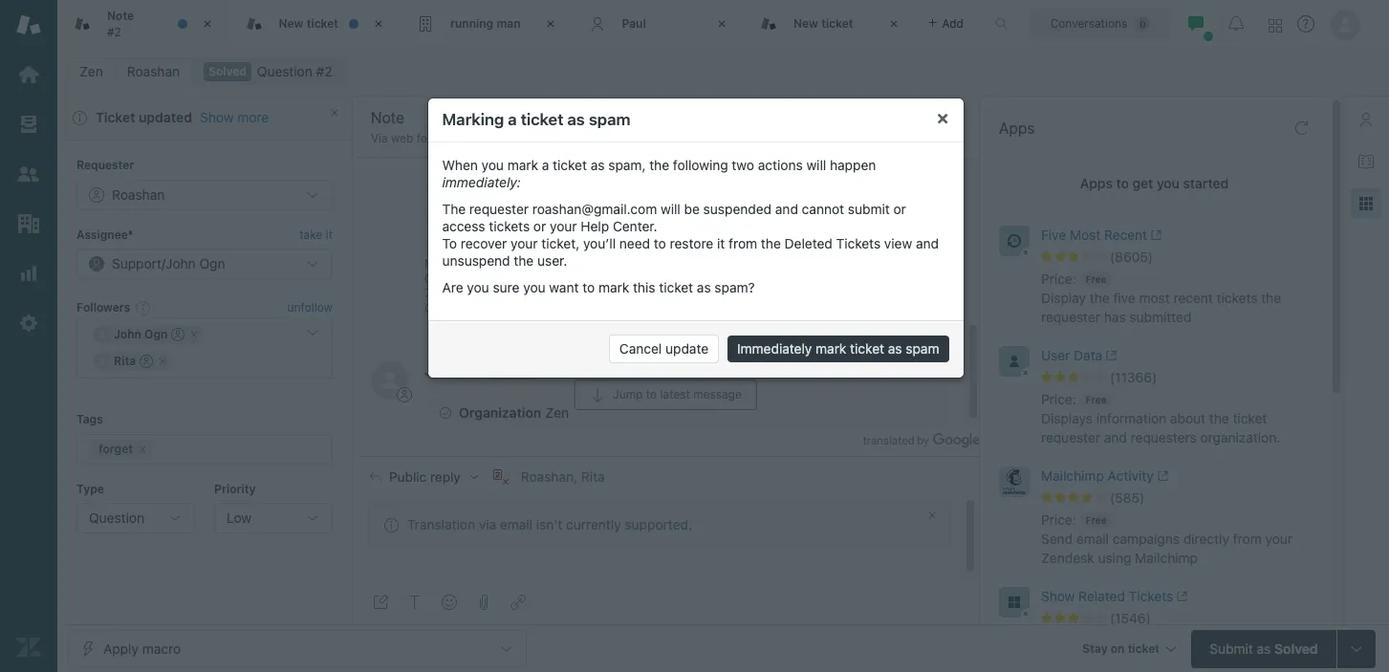Task type: locate. For each thing, give the bounding box(es) containing it.
price:
[[1041, 271, 1076, 287], [1041, 391, 1076, 407], [1041, 511, 1076, 528]]

0 vertical spatial apps
[[999, 120, 1035, 137]]

running man tab
[[401, 0, 572, 48]]

os
[[605, 257, 622, 271]]

five most recent
[[1041, 227, 1147, 243]]

trigger
[[459, 175, 503, 191]]

0 vertical spatial tickets
[[489, 218, 530, 234]]

1 horizontal spatial tickets
[[1217, 290, 1258, 306]]

price: up display
[[1041, 271, 1076, 287]]

2 horizontal spatial your
[[1265, 531, 1293, 547]]

spam up ago on the bottom of the page
[[906, 340, 939, 356]]

1 vertical spatial from
[[1233, 531, 1262, 547]]

(opens in a new tab) image inside the mailchimp activity link
[[1154, 471, 1168, 482]]

ogn,
[[608, 158, 638, 174]]

2 new from the left
[[794, 16, 818, 30]]

#2
[[107, 24, 121, 39]]

(opens in a new tab) image up 4 stars. 585 reviews. element
[[1154, 471, 1168, 482]]

close image
[[197, 14, 217, 33], [884, 14, 903, 33], [926, 509, 938, 521]]

internal
[[494, 367, 531, 378]]

x
[[625, 257, 633, 271]]

minutes
[[880, 364, 923, 379]]

(opens in a new tab) image up (11366)
[[1103, 350, 1117, 362]]

to down mac
[[582, 279, 595, 295]]

immediately mark ticket as spam
[[737, 340, 939, 356]]

campaigns
[[1113, 531, 1180, 547]]

the inside price: free displays information about the ticket requester and requesters organization.
[[1209, 410, 1229, 426]]

tabs tab list
[[57, 0, 975, 48]]

show down zendesk
[[1041, 588, 1075, 604]]

1 new from the left
[[279, 16, 304, 30]]

zendesk image
[[16, 635, 41, 660]]

running man
[[450, 16, 521, 30]]

0 horizontal spatial tickets
[[489, 218, 530, 234]]

alert
[[57, 97, 352, 141]]

organizations image
[[16, 211, 41, 236]]

close image right man
[[541, 14, 560, 33]]

0 horizontal spatial solved
[[209, 64, 247, 78]]

0 vertical spatial spam
[[589, 109, 631, 129]]

john left 'ogn'
[[425, 362, 456, 379]]

price: free displays information about the ticket requester and requesters organization.
[[1041, 391, 1280, 446]]

2 close image from the left
[[541, 14, 560, 33]]

free up using
[[1086, 514, 1107, 526]]

roashan up updated
[[127, 63, 180, 79]]

0 vertical spatial mark
[[507, 156, 538, 173]]

like
[[850, 257, 869, 271]]

translation via email isn't currently supported. alert
[[368, 501, 950, 549]]

0 vertical spatial mailchimp
[[1041, 467, 1104, 484]]

admin image
[[16, 311, 41, 336]]

and up center.
[[628, 200, 651, 216]]

(1546)
[[1110, 610, 1151, 626]]

your up (macintosh;
[[511, 235, 538, 251]]

0 vertical spatial free
[[1086, 273, 1107, 285]]

1 vertical spatial to
[[654, 235, 666, 251]]

reporting image
[[16, 261, 41, 286]]

1 new ticket tab from the left
[[229, 0, 401, 48]]

0 horizontal spatial will
[[661, 200, 681, 217]]

1 new ticket from the left
[[279, 16, 338, 30]]

1 vertical spatial spam
[[906, 340, 939, 356]]

0 horizontal spatial mailchimp
[[1041, 467, 1104, 484]]

via
[[371, 131, 388, 145]]

0 vertical spatial a
[[508, 109, 517, 129]]

take
[[299, 227, 322, 242]]

john up agents
[[574, 158, 604, 174]]

from inside the requester roashan@gmail.com will be suspended and cannot submit or access tickets or your help center. to recover your ticket, you'll need to restore it from the deleted tickets view and unsuspend the user.
[[729, 235, 757, 251]]

zendesk support image
[[16, 12, 41, 37]]

1 horizontal spatial or
[[893, 200, 906, 217]]

tickets
[[836, 235, 881, 251], [1129, 588, 1173, 604]]

0 vertical spatial show
[[200, 109, 234, 126]]

1 horizontal spatial it
[[717, 235, 725, 251]]

× link
[[937, 106, 949, 128]]

1 vertical spatial your
[[511, 235, 538, 251]]

free up display
[[1086, 273, 1107, 285]]

tickets up like
[[836, 235, 881, 251]]

conversations
[[1050, 16, 1128, 30]]

customers image
[[16, 162, 41, 186]]

tickets inside the requester roashan@gmail.com will be suspended and cannot submit or access tickets or your help center. to recover your ticket, you'll need to restore it from the deleted tickets view and unsuspend the user.
[[836, 235, 881, 251]]

0 vertical spatial requester
[[469, 200, 529, 217]]

3 stars. 8605 reviews. element
[[1041, 249, 1317, 266]]

0 vertical spatial (opens in a new tab) image
[[1147, 230, 1162, 241]]

1 vertical spatial or
[[533, 218, 546, 234]]

as inside when you mark a ticket as spam, the following two actions will happen immediately:
[[591, 156, 605, 173]]

(opens in a new tab) image inside five most recent link
[[1147, 230, 1162, 241]]

activity
[[1108, 467, 1154, 484]]

crossicon image
[[493, 470, 508, 485]]

0 vertical spatial price:
[[1041, 271, 1076, 287]]

immediately mark ticket as spam button
[[728, 335, 949, 362]]

macro
[[459, 200, 499, 216]]

avatar image
[[371, 361, 409, 400]]

1 vertical spatial free
[[1086, 394, 1107, 405]]

requester down display
[[1041, 309, 1100, 325]]

price: up displays
[[1041, 391, 1076, 407]]

0 vertical spatial solved
[[209, 64, 247, 78]]

new ticket for 1st the new ticket tab from the left
[[279, 16, 338, 30]]

cannot
[[802, 200, 844, 217]]

close image left running on the left top of the page
[[369, 14, 388, 33]]

as
[[567, 109, 585, 129], [591, 156, 605, 173], [697, 279, 711, 295], [888, 340, 902, 356], [1257, 640, 1271, 656]]

email
[[459, 158, 494, 174]]

cancel
[[619, 340, 662, 356]]

tickets right recent
[[1217, 290, 1258, 306]]

1 vertical spatial mark
[[598, 279, 629, 295]]

are
[[442, 279, 463, 295]]

price: for display
[[1041, 271, 1076, 287]]

safari/537.36
[[521, 271, 593, 286]]

0 horizontal spatial a
[[508, 109, 517, 129]]

1 vertical spatial apps
[[1080, 175, 1113, 191]]

3 stars. 11366 reviews. element
[[1041, 369, 1317, 386]]

spam,
[[608, 156, 646, 173]]

0 vertical spatial john
[[574, 158, 604, 174]]

1 horizontal spatial mailchimp
[[1135, 550, 1198, 566]]

close image for running man
[[541, 14, 560, 33]]

1 vertical spatial price:
[[1041, 391, 1076, 407]]

1 horizontal spatial zen
[[545, 404, 569, 421]]

downgrade
[[554, 200, 625, 216]]

1 horizontal spatial will
[[806, 156, 826, 173]]

0 vertical spatial zen
[[79, 63, 103, 79]]

new for second the new ticket tab
[[794, 16, 818, 30]]

0 horizontal spatial john
[[425, 362, 456, 379]]

it right 'take'
[[326, 227, 333, 242]]

free inside price: free display the five most recent tickets the requester has submitted
[[1086, 273, 1107, 285]]

0 horizontal spatial new ticket
[[279, 16, 338, 30]]

as inside button
[[888, 340, 902, 356]]

from inside price: free send email campaigns directly from your zendesk using mailchimp
[[1233, 531, 1262, 547]]

0 horizontal spatial from
[[729, 235, 757, 251]]

or down applied
[[533, 218, 546, 234]]

2 new ticket from the left
[[794, 16, 853, 30]]

roashan, rita button
[[508, 468, 980, 487]]

roashan,
[[521, 469, 578, 485]]

(opens in a new tab) image for five most recent
[[1147, 230, 1162, 241]]

email notification john ogn, roashan # 20771568846861 trigger notify all agents of received request
[[459, 158, 816, 191]]

the up received
[[649, 156, 669, 173]]

unsuspend
[[442, 252, 510, 268]]

free inside price: free displays information about the ticket requester and requesters organization.
[[1086, 394, 1107, 405]]

0 vertical spatial will
[[806, 156, 826, 173]]

1 vertical spatial requester
[[1041, 309, 1100, 325]]

the inside when you mark a ticket as spam, the following two actions will happen immediately:
[[649, 156, 669, 173]]

0 horizontal spatial zen
[[79, 63, 103, 79]]

from right directly at bottom
[[1233, 531, 1262, 547]]

price: free send email campaigns directly from your zendesk using mailchimp
[[1041, 511, 1293, 566]]

mailchimp inside price: free send email campaigns directly from your zendesk using mailchimp
[[1135, 550, 1198, 566]]

or right submit
[[893, 200, 906, 217]]

apps right ×
[[999, 120, 1035, 137]]

0 horizontal spatial roashan
[[127, 63, 180, 79]]

price: for displays
[[1041, 391, 1076, 407]]

ago
[[926, 364, 947, 379]]

0 horizontal spatial new
[[279, 16, 304, 30]]

secondary element
[[57, 53, 1389, 91]]

2 new ticket tab from the left
[[744, 0, 915, 48]]

mailchimp down campaigns
[[1135, 550, 1198, 566]]

1 vertical spatial solved
[[1275, 640, 1318, 656]]

zen up ticket
[[79, 63, 103, 79]]

add link (cmd k) image
[[511, 595, 526, 610]]

0 horizontal spatial it
[[326, 227, 333, 242]]

it inside the requester roashan@gmail.com will be suspended and cannot submit or access tickets or your help center. to recover your ticket, you'll need to restore it from the deleted tickets view and unsuspend the user.
[[717, 235, 725, 251]]

mark down os
[[598, 279, 629, 295]]

main element
[[0, 0, 57, 672]]

mozilla/5.0 (macintosh; intel mac os x 10_15_7) applewebkit/537.36 (khtml, like gecko) chrome/118.0.0.0 safari/537.36 76.36.18.181 charlotte, nc, united states
[[425, 257, 910, 315]]

when
[[442, 156, 478, 173]]

Public reply composer text field
[[361, 553, 957, 593]]

1 horizontal spatial apps
[[1080, 175, 1113, 191]]

free up displays
[[1086, 394, 1107, 405]]

insert emojis image
[[442, 595, 457, 610]]

1 vertical spatial roashan
[[641, 158, 694, 174]]

1 horizontal spatial john
[[574, 158, 604, 174]]

charlotte,
[[425, 301, 478, 315]]

0 horizontal spatial your
[[511, 235, 538, 251]]

email right via
[[500, 516, 533, 533]]

1 horizontal spatial mark
[[598, 279, 629, 295]]

new ticket tab
[[229, 0, 401, 48], [744, 0, 915, 48]]

a up all
[[542, 156, 549, 173]]

1 horizontal spatial close image
[[884, 14, 903, 33]]

and
[[628, 200, 651, 216], [775, 200, 798, 217], [916, 235, 939, 251], [1104, 429, 1127, 446]]

draft mode image
[[373, 595, 388, 610]]

close image up secondary element on the top of the page
[[712, 14, 731, 33]]

3 price: from the top
[[1041, 511, 1076, 528]]

free inside price: free send email campaigns directly from your zendesk using mailchimp
[[1086, 514, 1107, 526]]

apps left get on the top of page
[[1080, 175, 1113, 191]]

new ticket for second the new ticket tab
[[794, 16, 853, 30]]

will right actions
[[806, 156, 826, 173]]

organization
[[459, 404, 541, 421]]

1 horizontal spatial spam
[[906, 340, 939, 356]]

(585)
[[1110, 489, 1145, 506]]

1 horizontal spatial new ticket
[[794, 16, 853, 30]]

customer context image
[[1359, 112, 1374, 127]]

from up applewebkit/537.36
[[729, 235, 757, 251]]

price: inside price: free send email campaigns directly from your zendesk using mailchimp
[[1041, 511, 1076, 528]]

(opens in a new tab) image inside user data link
[[1103, 350, 1117, 362]]

tickets up (1546)
[[1129, 588, 1173, 604]]

close image inside running man tab
[[541, 14, 560, 33]]

a inside when you mark a ticket as spam, the following two actions will happen immediately:
[[542, 156, 549, 173]]

2 horizontal spatial mark
[[816, 340, 847, 356]]

0 horizontal spatial mark
[[507, 156, 538, 173]]

tags
[[76, 412, 103, 427]]

1 vertical spatial (opens in a new tab) image
[[1103, 350, 1117, 362]]

1 horizontal spatial tickets
[[1129, 588, 1173, 604]]

related
[[1079, 588, 1125, 604]]

3 free from the top
[[1086, 514, 1107, 526]]

1 horizontal spatial your
[[550, 218, 577, 234]]

2 vertical spatial (opens in a new tab) image
[[1154, 471, 1168, 482]]

marking
[[442, 109, 504, 129]]

1 vertical spatial mailchimp
[[1135, 550, 1198, 566]]

price: inside price: free displays information about the ticket requester and requesters organization.
[[1041, 391, 1076, 407]]

the right recent
[[1261, 290, 1281, 306]]

your up ticket,
[[550, 218, 577, 234]]

mark up notify
[[507, 156, 538, 173]]

it
[[326, 227, 333, 242], [717, 235, 725, 251]]

price: up send
[[1041, 511, 1076, 528]]

and down information
[[1104, 429, 1127, 446]]

1 vertical spatial tickets
[[1217, 290, 1258, 306]]

0 horizontal spatial close image
[[369, 14, 388, 33]]

immediately:
[[442, 174, 521, 190]]

free for the
[[1086, 273, 1107, 285]]

conversations button
[[1030, 8, 1171, 39]]

0 horizontal spatial or
[[533, 218, 546, 234]]

mark right immediately
[[816, 340, 847, 356]]

1 horizontal spatial a
[[542, 156, 549, 173]]

update
[[666, 340, 709, 356]]

spam up ogn, in the left top of the page
[[589, 109, 631, 129]]

solved right submit
[[1275, 640, 1318, 656]]

add attachment image
[[476, 595, 491, 610]]

1 horizontal spatial new ticket tab
[[744, 0, 915, 48]]

solved up show more button
[[209, 64, 247, 78]]

help
[[581, 218, 609, 234]]

it inside button
[[326, 227, 333, 242]]

the up has
[[1090, 290, 1110, 306]]

0 horizontal spatial new ticket tab
[[229, 0, 401, 48]]

roashan inside email notification john ogn, roashan # 20771568846861 trigger notify all agents of received request
[[641, 158, 694, 174]]

2 price: from the top
[[1041, 391, 1076, 407]]

2 vertical spatial to
[[582, 279, 595, 295]]

as right submit
[[1257, 640, 1271, 656]]

as up minutes
[[888, 340, 902, 356]]

mailchimp down displays
[[1041, 467, 1104, 484]]

views image
[[16, 112, 41, 137]]

mark inside button
[[816, 340, 847, 356]]

requester down the trigger
[[469, 200, 529, 217]]

roashan, rita
[[521, 469, 605, 485]]

actions
[[758, 156, 803, 173]]

email inside price: free send email campaigns directly from your zendesk using mailchimp
[[1076, 531, 1109, 547]]

to up 10_15_7)
[[654, 235, 666, 251]]

most
[[1070, 227, 1101, 243]]

requester down displays
[[1041, 429, 1100, 446]]

1 horizontal spatial close image
[[541, 14, 560, 33]]

email
[[500, 516, 533, 533], [1076, 531, 1109, 547]]

of
[[610, 175, 623, 191]]

it up applewebkit/537.36
[[717, 235, 725, 251]]

×
[[937, 106, 949, 128]]

(khtml,
[[799, 257, 847, 271]]

1 vertical spatial a
[[542, 156, 549, 173]]

close image
[[369, 14, 388, 33], [541, 14, 560, 33], [712, 14, 731, 33]]

2 vertical spatial your
[[1265, 531, 1293, 547]]

3 close image from the left
[[712, 14, 731, 33]]

1 horizontal spatial new
[[794, 16, 818, 30]]

(opens in a new tab) image up (8605)
[[1147, 230, 1162, 241]]

new for 1st the new ticket tab from the left
[[279, 16, 304, 30]]

0 vertical spatial from
[[729, 235, 757, 251]]

tickets down applied
[[489, 218, 530, 234]]

1 vertical spatial will
[[661, 200, 681, 217]]

1 vertical spatial show
[[1041, 588, 1075, 604]]

priority
[[214, 482, 256, 496]]

show left more
[[200, 109, 234, 126]]

2 horizontal spatial close image
[[712, 14, 731, 33]]

2 vertical spatial price:
[[1041, 511, 1076, 528]]

mozilla/5.0
[[425, 257, 483, 271]]

0 vertical spatial tickets
[[836, 235, 881, 251]]

united
[[505, 301, 540, 315]]

1 horizontal spatial solved
[[1275, 640, 1318, 656]]

roashan up received
[[641, 158, 694, 174]]

you up immediately:
[[482, 156, 504, 173]]

mac
[[579, 257, 602, 271]]

1 horizontal spatial from
[[1233, 531, 1262, 547]]

apps image
[[1359, 196, 1374, 211]]

the left user.
[[514, 252, 534, 268]]

0 vertical spatial to
[[1116, 175, 1129, 191]]

2 horizontal spatial close image
[[926, 509, 938, 521]]

spam inside button
[[906, 340, 939, 356]]

2 free from the top
[[1086, 394, 1107, 405]]

a right marking
[[508, 109, 517, 129]]

roashan
[[127, 63, 180, 79], [641, 158, 694, 174]]

0 horizontal spatial apps
[[999, 120, 1035, 137]]

format text image
[[407, 595, 423, 610]]

0 horizontal spatial show
[[200, 109, 234, 126]]

the
[[442, 200, 466, 217]]

1 vertical spatial zen
[[545, 404, 569, 421]]

1 price: from the top
[[1041, 271, 1076, 287]]

1 horizontal spatial to
[[654, 235, 666, 251]]

(opens in a new tab) image
[[1147, 230, 1162, 241], [1103, 350, 1117, 362], [1154, 471, 1168, 482]]

note #2
[[107, 9, 134, 39]]

show inside ticket updated show more
[[200, 109, 234, 126]]

ticket inside when you mark a ticket as spam, the following two actions will happen immediately:
[[553, 156, 587, 173]]

1 free from the top
[[1086, 273, 1107, 285]]

five most recent image
[[999, 226, 1030, 256]]

will left be
[[661, 200, 681, 217]]

1 horizontal spatial email
[[1076, 531, 1109, 547]]

tickets
[[489, 218, 530, 234], [1217, 290, 1258, 306]]

the up applewebkit/537.36
[[761, 235, 781, 251]]

assignee*
[[76, 227, 133, 242]]

1 horizontal spatial roashan
[[641, 158, 694, 174]]

2 vertical spatial mark
[[816, 340, 847, 356]]

email up using
[[1076, 531, 1109, 547]]

your right directly at bottom
[[1265, 531, 1293, 547]]

organization zen
[[459, 404, 569, 421]]

0 vertical spatial roashan
[[127, 63, 180, 79]]

to left get on the top of page
[[1116, 175, 1129, 191]]

to
[[1116, 175, 1129, 191], [654, 235, 666, 251], [582, 279, 595, 295]]

the up organization.
[[1209, 410, 1229, 426]]

2 vertical spatial free
[[1086, 514, 1107, 526]]

zen inside zen link
[[79, 63, 103, 79]]

close image inside paul tab
[[712, 14, 731, 33]]

low
[[227, 510, 251, 526]]

zen link
[[67, 58, 115, 85]]

0 horizontal spatial spam
[[589, 109, 631, 129]]

0 horizontal spatial tickets
[[836, 235, 881, 251]]

user data image
[[999, 346, 1030, 377]]

paul
[[622, 16, 646, 30]]

requesters
[[1131, 429, 1197, 446]]

0 horizontal spatial to
[[582, 279, 595, 295]]

spam for immediately mark ticket as spam
[[906, 340, 939, 356]]

ogn
[[460, 362, 486, 379]]

price: inside price: free display the five most recent tickets the requester has submitted
[[1041, 271, 1076, 287]]

zen inside conversationlabel log
[[545, 404, 569, 421]]

ticket inside button
[[850, 340, 884, 356]]

0 horizontal spatial email
[[500, 516, 533, 533]]

1 close image from the left
[[369, 14, 388, 33]]

as up agents
[[591, 156, 605, 173]]

roashan inside secondary element
[[127, 63, 180, 79]]

Subject field
[[367, 106, 888, 129]]

submitted
[[1130, 309, 1192, 325]]

zen right organization
[[545, 404, 569, 421]]

tab
[[57, 0, 229, 48]]

chrome/118.0.0.0
[[425, 271, 518, 286]]



Task type: vqa. For each thing, say whether or not it's contained in the screenshot.
- popup button for Priority
no



Task type: describe. For each thing, give the bounding box(es) containing it.
this
[[633, 279, 655, 295]]

about
[[1170, 410, 1206, 426]]

recent
[[1174, 290, 1213, 306]]

view
[[884, 235, 912, 251]]

mailchimp activity image
[[999, 467, 1030, 497]]

rita
[[581, 469, 605, 485]]

show more button
[[200, 109, 269, 126]]

web
[[391, 131, 413, 145]]

isn't
[[536, 516, 562, 533]]

more
[[237, 109, 269, 126]]

price: for send
[[1041, 511, 1076, 528]]

and inside conversationlabel log
[[628, 200, 651, 216]]

received
[[627, 175, 679, 191]]

roashan@gmail.com
[[532, 200, 657, 217]]

user data link
[[1041, 346, 1283, 369]]

conversationlabel log
[[352, 0, 980, 453]]

as up notification
[[567, 109, 585, 129]]

mark inside when you mark a ticket as spam, the following two actions will happen immediately:
[[507, 156, 538, 173]]

currently
[[566, 516, 621, 533]]

you inside when you mark a ticket as spam, the following two actions will happen immediately:
[[482, 156, 504, 173]]

10_15_7)
[[636, 257, 683, 271]]

spam for marking a ticket as spam
[[589, 109, 631, 129]]

show related tickets
[[1041, 588, 1173, 604]]

get help image
[[1297, 15, 1315, 33]]

supported.
[[625, 516, 692, 533]]

recent
[[1104, 227, 1147, 243]]

and right view
[[916, 235, 939, 251]]

1 vertical spatial tickets
[[1129, 588, 1173, 604]]

paul tab
[[572, 0, 744, 48]]

get started image
[[16, 62, 41, 87]]

center.
[[613, 218, 658, 234]]

cancel update
[[619, 340, 709, 356]]

(opens in a new tab) image
[[1173, 591, 1188, 602]]

(macintosh;
[[486, 257, 550, 271]]

access
[[442, 218, 485, 234]]

inform
[[655, 200, 694, 216]]

0 horizontal spatial close image
[[197, 14, 217, 33]]

close image inside the new ticket tab
[[369, 14, 388, 33]]

solved inside secondary element
[[209, 64, 247, 78]]

2 horizontal spatial to
[[1116, 175, 1129, 191]]

user.
[[537, 252, 567, 268]]

requester inside the requester roashan@gmail.com will be suspended and cannot submit or access tickets or your help center. to recover your ticket, you'll need to restore it from the deleted tickets view and unsuspend the user.
[[469, 200, 529, 217]]

close image for paul
[[712, 14, 731, 33]]

requester inside price: free displays information about the ticket requester and requesters organization.
[[1041, 429, 1100, 446]]

type
[[76, 482, 104, 496]]

free for information
[[1086, 394, 1107, 405]]

unfollow
[[287, 300, 333, 315]]

via web form
[[371, 131, 442, 145]]

your inside price: free send email campaigns directly from your zendesk using mailchimp
[[1265, 531, 1293, 547]]

you up the united
[[523, 279, 546, 295]]

john inside email notification john ogn, roashan # 20771568846861 trigger notify all agents of received request
[[574, 158, 604, 174]]

send
[[1041, 531, 1073, 547]]

want
[[549, 279, 579, 295]]

has
[[1104, 309, 1126, 325]]

0 vertical spatial or
[[893, 200, 906, 217]]

get
[[1133, 175, 1153, 191]]

downgrade and inform link
[[554, 200, 694, 217]]

you'll
[[583, 235, 616, 251]]

question
[[89, 510, 144, 526]]

1 vertical spatial john
[[425, 362, 456, 379]]

as left "spam?"
[[697, 279, 711, 295]]

alert containing ticket updated
[[57, 97, 352, 141]]

to
[[442, 235, 457, 251]]

deleted
[[785, 235, 833, 251]]

agents
[[565, 175, 607, 191]]

data
[[1074, 347, 1103, 363]]

will inside when you mark a ticket as spam, the following two actions will happen immediately:
[[806, 156, 826, 173]]

solved link
[[191, 58, 345, 85]]

knowledge image
[[1359, 154, 1374, 169]]

will inside the requester roashan@gmail.com will be suspended and cannot submit or access tickets or your help center. to recover your ticket, you'll need to restore it from the deleted tickets view and unsuspend the user.
[[661, 200, 681, 217]]

organization.
[[1200, 429, 1280, 446]]

3 stars. 1546 reviews. element
[[1041, 610, 1317, 627]]

close ticket collision notification image
[[329, 107, 340, 118]]

4 stars. 585 reviews. element
[[1041, 489, 1317, 507]]

five most recent link
[[1041, 226, 1283, 249]]

john ogn internal
[[425, 362, 531, 379]]

nc,
[[481, 301, 501, 315]]

happen
[[830, 156, 876, 173]]

you up nc,
[[467, 279, 489, 295]]

and left cannot
[[775, 200, 798, 217]]

tab containing note
[[57, 0, 229, 48]]

ticket
[[96, 109, 135, 125]]

(8605)
[[1110, 249, 1153, 265]]

price: free display the five most recent tickets the requester has submitted
[[1041, 271, 1281, 325]]

13 minutes ago text field
[[865, 364, 947, 379]]

immediately
[[737, 340, 812, 356]]

zendesk products image
[[1269, 19, 1282, 32]]

via
[[479, 516, 496, 533]]

show related tickets link
[[1041, 587, 1283, 610]]

free for email
[[1086, 514, 1107, 526]]

close image inside translation via email isn't currently supported. alert
[[926, 509, 938, 521]]

mailchimp activity
[[1041, 467, 1154, 484]]

translation
[[407, 516, 475, 533]]

john ogn link
[[425, 362, 486, 379]]

to inside the requester roashan@gmail.com will be suspended and cannot submit or access tickets or your help center. to recover your ticket, you'll need to restore it from the deleted tickets view and unsuspend the user.
[[654, 235, 666, 251]]

you right get on the top of page
[[1157, 175, 1180, 191]]

13
[[865, 364, 877, 379]]

low button
[[214, 503, 333, 534]]

five
[[1113, 290, 1136, 306]]

ticket,
[[542, 235, 580, 251]]

macro applied downgrade and inform
[[459, 200, 694, 216]]

email inside alert
[[500, 516, 533, 533]]

translation via email isn't currently supported.
[[407, 516, 692, 533]]

recover
[[461, 235, 507, 251]]

apps for apps to get you started
[[1080, 175, 1113, 191]]

ticket inside price: free displays information about the ticket requester and requesters organization.
[[1233, 410, 1267, 426]]

restore
[[670, 235, 714, 251]]

notification
[[497, 158, 570, 174]]

unfollow button
[[287, 299, 333, 317]]

when you mark a ticket as spam, the following two actions will happen immediately:
[[442, 156, 876, 190]]

submit
[[1210, 640, 1253, 656]]

notify all agents of received request link
[[507, 175, 730, 192]]

tickets inside price: free display the five most recent tickets the requester has submitted
[[1217, 290, 1258, 306]]

tickets inside the requester roashan@gmail.com will be suspended and cannot submit or access tickets or your help center. to recover your ticket, you'll need to restore it from the deleted tickets view and unsuspend the user.
[[489, 218, 530, 234]]

be
[[684, 200, 700, 217]]

13 minutes ago
[[865, 364, 947, 379]]

20771568846861
[[706, 158, 816, 174]]

form
[[417, 131, 442, 145]]

submit as solved
[[1210, 640, 1318, 656]]

take it button
[[299, 225, 333, 245]]

man
[[497, 16, 521, 30]]

five
[[1041, 227, 1066, 243]]

(opens in a new tab) image for mailchimp activity
[[1154, 471, 1168, 482]]

information
[[1096, 410, 1167, 426]]

and inside price: free displays information about the ticket requester and requesters organization.
[[1104, 429, 1127, 446]]

0 vertical spatial your
[[550, 218, 577, 234]]

1 horizontal spatial show
[[1041, 588, 1075, 604]]

gecko)
[[872, 257, 910, 271]]

apps for apps
[[999, 120, 1035, 137]]

(opens in a new tab) image for user data
[[1103, 350, 1117, 362]]

two
[[732, 156, 754, 173]]

show related tickets image
[[999, 587, 1030, 618]]

requester inside price: free display the five most recent tickets the requester has submitted
[[1041, 309, 1100, 325]]

(11366)
[[1110, 369, 1157, 385]]



